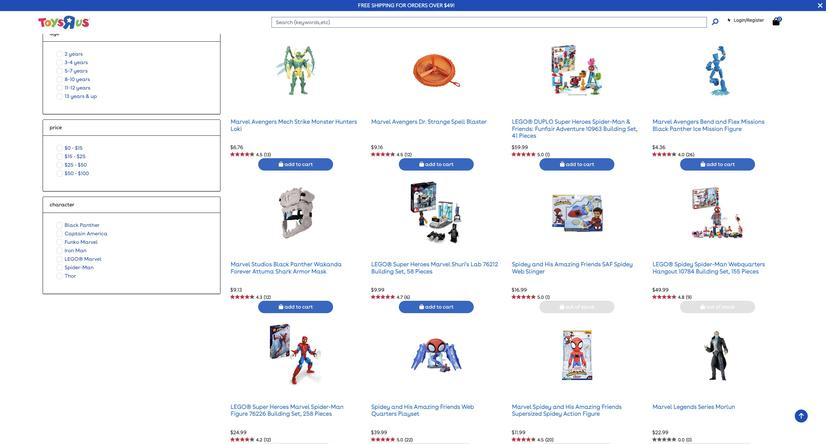 Task type: locate. For each thing, give the bounding box(es) containing it.
spidey
[[512, 261, 531, 268], [615, 261, 633, 268], [675, 261, 694, 268], [372, 404, 390, 411], [533, 404, 552, 411], [544, 411, 562, 418]]

pieces inside 'lego® super heroes marvel shuri's lab 76212 building set, 58 pieces'
[[416, 268, 433, 275]]

figure right action
[[583, 411, 600, 418]]

marvel up 258
[[290, 404, 310, 411]]

$49.99
[[653, 287, 669, 293]]

1 horizontal spatial out of stock
[[706, 304, 736, 310]]

pieces down webquarters
[[742, 268, 759, 275]]

action
[[564, 411, 582, 418]]

close button image
[[819, 2, 823, 9]]

0 vertical spatial (12)
[[405, 152, 412, 157]]

avengers left mech
[[252, 118, 277, 125]]

building right 10963
[[604, 125, 626, 132]]

man inside lego® duplo super heroes spider-man & friends: funfair adventure 10963 building set, 41 pieces
[[613, 118, 625, 125]]

0 horizontal spatial 4.7
[[397, 295, 403, 300]]

5.0 down funfair
[[538, 152, 544, 157]]

$9.16
[[371, 144, 383, 150]]

$25 down $15 - $25 button
[[65, 162, 74, 168]]

0 horizontal spatial figure
[[231, 411, 248, 418]]

2 horizontal spatial friends
[[602, 404, 622, 411]]

add to cart
[[283, 19, 313, 25], [424, 19, 454, 25], [565, 19, 595, 25], [706, 19, 735, 25], [283, 161, 313, 168], [424, 161, 454, 168], [565, 161, 595, 168], [706, 161, 735, 168], [283, 304, 313, 310], [424, 304, 454, 310]]

and up slinger
[[532, 261, 544, 268]]

marvel legends series morlun image
[[692, 323, 745, 389]]

stock for webquarters
[[723, 304, 736, 310]]

building up $9.99
[[372, 268, 394, 275]]

0 vertical spatial 0.0
[[679, 9, 685, 15]]

lego® spidey spider-man webquarters hangout 10784 building set, 155 pieces
[[653, 261, 766, 275]]

avengers up ice
[[674, 118, 699, 125]]

add to cart button
[[259, 16, 334, 28], [399, 16, 474, 28], [540, 16, 615, 28], [681, 16, 756, 28], [259, 159, 334, 171], [399, 159, 474, 171], [540, 159, 615, 171], [681, 159, 756, 171], [259, 301, 334, 314], [399, 301, 474, 314]]

58
[[407, 268, 414, 275]]

pieces down friends:
[[519, 132, 537, 139]]

3-4 years
[[65, 59, 88, 65]]

2 (0) from the top
[[687, 438, 692, 443]]

years up 5-7 years
[[74, 59, 88, 65]]

years up 11-12 years
[[76, 76, 90, 82]]

years
[[69, 51, 83, 57], [74, 59, 88, 65], [74, 68, 88, 74], [76, 76, 90, 82], [76, 85, 90, 91], [71, 93, 85, 99]]

hunters
[[336, 118, 357, 125]]

0 vertical spatial black
[[653, 125, 669, 132]]

2 stock from the left
[[723, 304, 736, 310]]

spidey up 10784 at the bottom
[[675, 261, 694, 268]]

lego® spidey spider-man webquarters hangout 10784 building set, 155 pieces link
[[653, 261, 766, 275]]

2 horizontal spatial heroes
[[572, 118, 591, 125]]

and inside marvel spidey and his amazing friends supersized spidey action figure
[[553, 404, 565, 411]]

years inside button
[[76, 76, 90, 82]]

0 horizontal spatial panther
[[80, 222, 100, 228]]

lego® for lego® super heroes marvel shuri's lab 76212 building set, 58 pieces
[[372, 261, 392, 268]]

1 vertical spatial panther
[[80, 222, 100, 228]]

(1)
[[546, 152, 550, 157], [546, 295, 550, 300]]

0 vertical spatial (1)
[[546, 152, 550, 157]]

marvel up loki at the left of page
[[231, 118, 250, 125]]

2 (1) from the top
[[546, 295, 550, 300]]

1 horizontal spatial black
[[274, 261, 289, 268]]

2 0.0 from the top
[[679, 438, 685, 443]]

1 horizontal spatial out of stock button
[[681, 301, 756, 314]]

login/register
[[734, 17, 765, 23]]

2 avengers from the left
[[392, 118, 418, 125]]

morlun
[[716, 404, 736, 411]]

black panther
[[65, 222, 100, 228]]

1 horizontal spatial his
[[545, 261, 554, 268]]

$9.13
[[231, 287, 242, 293]]

shopping bag image
[[773, 18, 780, 25], [279, 19, 283, 24], [560, 19, 565, 24], [279, 162, 283, 167], [420, 162, 424, 167], [701, 162, 706, 167], [279, 304, 283, 310], [701, 304, 706, 310]]

0 horizontal spatial of
[[576, 304, 581, 310]]

2 5.0 (1) from the top
[[538, 295, 550, 300]]

out of stock for amazing
[[565, 304, 595, 310]]

mission
[[703, 125, 724, 132]]

amazing
[[555, 261, 580, 268], [414, 404, 439, 411], [576, 404, 601, 411]]

shopping bag image for lego® super heroes marvel shuri's lab 76212 building set, 58 pieces
[[420, 304, 424, 310]]

and up playset
[[392, 404, 403, 411]]

0 vertical spatial $50
[[78, 162, 87, 168]]

1 vertical spatial $22.99
[[653, 430, 669, 436]]

super up 58
[[394, 261, 409, 268]]

4.3 (12)
[[256, 295, 271, 300]]

marvel legends series morlun link
[[653, 404, 736, 411]]

0 vertical spatial heroes
[[572, 118, 591, 125]]

friends inside 'spidey and his amazing friends saf spidey web slinger'
[[581, 261, 601, 268]]

2 horizontal spatial black
[[653, 125, 669, 132]]

lego® inside lego® duplo super heroes spider-man & friends: funfair adventure 10963 building set, 41 pieces
[[512, 118, 533, 125]]

2 out of stock from the left
[[706, 304, 736, 310]]

1 stock from the left
[[582, 304, 595, 310]]

avengers inside marvel avengers mech strike monster hunters loki
[[252, 118, 277, 125]]

1 vertical spatial 5.0
[[538, 295, 544, 300]]

1 vertical spatial $25
[[65, 162, 74, 168]]

shopping bag image for lego® duplo super heroes spider-man & friends: funfair adventure 10963 building set, 41 pieces
[[560, 162, 565, 167]]

0 vertical spatial $22.99
[[371, 2, 387, 8]]

2 horizontal spatial super
[[555, 118, 571, 125]]

0 vertical spatial 5.0 (1)
[[538, 152, 550, 157]]

marvel up $9.16
[[372, 118, 391, 125]]

0.0
[[679, 9, 685, 15], [679, 438, 685, 443]]

out
[[566, 304, 574, 310], [707, 304, 715, 310]]

0 vertical spatial $15
[[75, 145, 83, 151]]

0 horizontal spatial black
[[65, 222, 79, 228]]

1 out of stock button from the left
[[540, 301, 615, 314]]

$25 - $50
[[65, 162, 87, 168]]

marvel avengers mech strike monster hunters loki image
[[269, 38, 323, 103]]

his for web
[[545, 261, 554, 268]]

heroes for lego® super heroes marvel shuri's lab 76212 building set, 58 pieces
[[411, 261, 430, 268]]

missions
[[742, 118, 765, 125]]

1 horizontal spatial friends
[[581, 261, 601, 268]]

spidey inside spidey and his amazing friends web quarters playset
[[372, 404, 390, 411]]

amazing inside 'spidey and his amazing friends saf spidey web slinger'
[[555, 261, 580, 268]]

5.0 for slinger
[[538, 295, 544, 300]]

avengers for mech
[[252, 118, 277, 125]]

0 horizontal spatial heroes
[[270, 404, 289, 411]]

1 out from the left
[[566, 304, 574, 310]]

4.7
[[538, 9, 544, 15], [397, 295, 403, 300]]

4.7 for 4.7 (23)
[[538, 9, 544, 15]]

lego® spidey spider-man webquarters hangout 10784 building set, 155 pieces image
[[692, 181, 745, 246]]

lab
[[471, 261, 482, 268]]

0 vertical spatial &
[[86, 93, 89, 99]]

figure inside lego® super heroes marvel spider-man figure 76226 building set, 258 pieces
[[231, 411, 248, 418]]

and up mission
[[716, 118, 727, 125]]

0 horizontal spatial $25
[[65, 162, 74, 168]]

avengers inside marvel avengers bend and flex missions black panther ice mission figure
[[674, 118, 699, 125]]

his up action
[[566, 404, 574, 411]]

Enter Keyword or Item No. search field
[[272, 17, 707, 28]]

marvel up $4.36
[[653, 118, 673, 125]]

marvel spidey and his amazing friends supersized spidey action figure
[[512, 404, 622, 418]]

1 horizontal spatial heroes
[[411, 261, 430, 268]]

(12) for super
[[264, 438, 271, 443]]

0 horizontal spatial $22.99
[[371, 2, 387, 8]]

5.0 for funfair
[[538, 152, 544, 157]]

panther inside the marvel studios black panther wakanda forever attuma shark armor mask
[[291, 261, 313, 268]]

0 vertical spatial (0)
[[687, 9, 692, 15]]

13 years & up
[[65, 93, 97, 99]]

(23)
[[405, 9, 413, 15], [546, 9, 553, 15]]

1 horizontal spatial (23)
[[546, 9, 553, 15]]

1 of from the left
[[576, 304, 581, 310]]

0 horizontal spatial out of stock button
[[540, 301, 615, 314]]

web
[[512, 268, 525, 275], [462, 404, 474, 411]]

0 horizontal spatial $50
[[65, 170, 74, 176]]

$25
[[77, 153, 86, 160], [65, 162, 74, 168]]

3 avengers from the left
[[674, 118, 699, 125]]

super up the adventure
[[555, 118, 571, 125]]

1 vertical spatial heroes
[[411, 261, 430, 268]]

$15 down $0 - $15 button
[[65, 153, 72, 160]]

2 vertical spatial black
[[274, 261, 289, 268]]

1 vertical spatial $50
[[65, 170, 74, 176]]

spider- inside lego® duplo super heroes spider-man & friends: funfair adventure 10963 building set, 41 pieces
[[593, 118, 613, 125]]

1 0.0 (0) from the top
[[679, 9, 692, 15]]

man inside lego® super heroes marvel spider-man figure 76226 building set, 258 pieces
[[331, 404, 344, 411]]

his inside spidey and his amazing friends web quarters playset
[[404, 404, 413, 411]]

cart
[[302, 19, 313, 25], [443, 19, 454, 25], [584, 19, 595, 25], [725, 19, 735, 25], [302, 161, 313, 168], [443, 161, 454, 168], [584, 161, 595, 168], [725, 161, 735, 168], [302, 304, 313, 310], [443, 304, 454, 310]]

out of stock for man
[[706, 304, 736, 310]]

friends for web
[[441, 404, 461, 411]]

2 vertical spatial (12)
[[264, 438, 271, 443]]

years for 4
[[74, 59, 88, 65]]

spider- inside button
[[65, 264, 82, 271]]

wakanda
[[314, 261, 342, 268]]

1 (23) from the left
[[405, 9, 413, 15]]

his inside 'spidey and his amazing friends saf spidey web slinger'
[[545, 261, 554, 268]]

figure inside marvel avengers bend and flex missions black panther ice mission figure
[[725, 125, 742, 132]]

price element
[[50, 124, 214, 132]]

marvel down captain america
[[80, 239, 98, 245]]

attuma
[[252, 268, 274, 275]]

marvel left the shuri's
[[431, 261, 451, 268]]

(6)
[[405, 295, 410, 300]]

marvel avengers dr. strange spell blaster image
[[410, 38, 464, 103]]

years for 10
[[76, 76, 90, 82]]

out of stock button for amazing
[[540, 301, 615, 314]]

shopping bag image inside out of stock 'button'
[[560, 304, 565, 310]]

1 horizontal spatial panther
[[291, 261, 313, 268]]

and inside 'spidey and his amazing friends saf spidey web slinger'
[[532, 261, 544, 268]]

4.5 for marvel spidey and his amazing friends supersized spidey action figure
[[538, 438, 544, 443]]

5.0 (1) down slinger
[[538, 295, 550, 300]]

black up 'shark'
[[274, 261, 289, 268]]

set, inside lego® duplo super heroes spider-man & friends: funfair adventure 10963 building set, 41 pieces
[[628, 125, 638, 132]]

0 horizontal spatial &
[[86, 93, 89, 99]]

armor
[[293, 268, 310, 275]]

7
[[70, 68, 72, 74]]

heroes for lego® super heroes marvel spider-man figure 76226 building set, 258 pieces
[[270, 404, 289, 411]]

11-12 years button
[[55, 84, 92, 92]]

5.0 (1) for slinger
[[538, 295, 550, 300]]

his up playset
[[404, 404, 413, 411]]

5.0 down slinger
[[538, 295, 544, 300]]

& inside button
[[86, 93, 89, 99]]

lego®
[[512, 118, 533, 125], [65, 256, 83, 262], [372, 261, 392, 268], [653, 261, 674, 268], [231, 404, 251, 411]]

0 horizontal spatial out
[[566, 304, 574, 310]]

pieces inside lego® super heroes marvel spider-man figure 76226 building set, 258 pieces
[[315, 411, 332, 418]]

1 horizontal spatial out
[[707, 304, 715, 310]]

marvel up forever
[[231, 261, 250, 268]]

lego® super heroes marvel spider-man figure 76226 building set, 258 pieces link
[[231, 404, 344, 418]]

super up 76226
[[253, 404, 268, 411]]

to
[[296, 19, 301, 25], [437, 19, 442, 25], [578, 19, 583, 25], [718, 19, 724, 25], [296, 161, 301, 168], [437, 161, 442, 168], [578, 161, 583, 168], [718, 161, 724, 168], [296, 304, 301, 310], [437, 304, 442, 310]]

1 vertical spatial &
[[627, 118, 631, 125]]

1 out of stock from the left
[[565, 304, 595, 310]]

0 horizontal spatial super
[[253, 404, 268, 411]]

$50 down $25 - $50 button
[[65, 170, 74, 176]]

spidey up quarters
[[372, 404, 390, 411]]

1 vertical spatial super
[[394, 261, 409, 268]]

$50 up $100
[[78, 162, 87, 168]]

black up $4.36
[[653, 125, 669, 132]]

$15 - $25
[[65, 153, 86, 160]]

1 vertical spatial (12)
[[264, 295, 271, 300]]

marvel inside marvel avengers bend and flex missions black panther ice mission figure
[[653, 118, 673, 125]]

panther
[[670, 125, 692, 132], [80, 222, 100, 228], [291, 261, 313, 268]]

None search field
[[272, 17, 719, 28]]

1 horizontal spatial web
[[512, 268, 525, 275]]

stock
[[582, 304, 595, 310], [723, 304, 736, 310]]

2 of from the left
[[716, 304, 721, 310]]

figure down flex
[[725, 125, 742, 132]]

his inside marvel spidey and his amazing friends supersized spidey action figure
[[566, 404, 574, 411]]

figure left 76226
[[231, 411, 248, 418]]

1 avengers from the left
[[252, 118, 277, 125]]

1 vertical spatial 0.0
[[679, 438, 685, 443]]

man inside lego® spidey spider-man webquarters hangout 10784 building set, 155 pieces
[[715, 261, 728, 268]]

his for playset
[[404, 404, 413, 411]]

pieces right 58
[[416, 268, 433, 275]]

0 horizontal spatial $15
[[65, 153, 72, 160]]

- down "$15 - $25"
[[75, 162, 77, 168]]

spidey up slinger
[[512, 261, 531, 268]]

0 vertical spatial web
[[512, 268, 525, 275]]

lego® inside lego® spidey spider-man webquarters hangout 10784 building set, 155 pieces
[[653, 261, 674, 268]]

captain america button
[[55, 230, 109, 238]]

1 vertical spatial 0.0 (0)
[[679, 438, 692, 443]]

1 (1) from the top
[[546, 152, 550, 157]]

5.0
[[538, 152, 544, 157], [538, 295, 544, 300], [397, 438, 404, 443]]

shopping bag image
[[420, 19, 424, 24], [701, 19, 706, 24], [560, 162, 565, 167], [420, 304, 424, 310], [560, 304, 565, 310]]

0.0 (0)
[[679, 9, 692, 15], [679, 438, 692, 443]]

2 vertical spatial heroes
[[270, 404, 289, 411]]

super inside lego® super heroes marvel spider-man figure 76226 building set, 258 pieces
[[253, 404, 268, 411]]

155
[[732, 268, 741, 275]]

1 horizontal spatial 4.7
[[538, 9, 544, 15]]

amazing for playset
[[414, 404, 439, 411]]

2 out of stock button from the left
[[681, 301, 756, 314]]

(19)
[[264, 9, 271, 15]]

0 vertical spatial 5.0
[[538, 152, 544, 157]]

2 horizontal spatial figure
[[725, 125, 742, 132]]

lego® inside button
[[65, 256, 83, 262]]

building inside lego® spidey spider-man webquarters hangout 10784 building set, 155 pieces
[[696, 268, 719, 275]]

and
[[716, 118, 727, 125], [532, 261, 544, 268], [392, 404, 403, 411], [553, 404, 565, 411]]

super for lego® super heroes marvel shuri's lab 76212 building set, 58 pieces
[[394, 261, 409, 268]]

1 horizontal spatial stock
[[723, 304, 736, 310]]

1 horizontal spatial avengers
[[392, 118, 418, 125]]

panther left ice
[[670, 125, 692, 132]]

lego® inside 'lego® super heroes marvel shuri's lab 76212 building set, 58 pieces'
[[372, 261, 392, 268]]

2 (23) from the left
[[546, 9, 553, 15]]

0 horizontal spatial out of stock
[[565, 304, 595, 310]]

- right $0
[[72, 145, 74, 151]]

out of stock
[[565, 304, 595, 310], [706, 304, 736, 310]]

1 (0) from the top
[[687, 9, 692, 15]]

4.7 for 4.7 (6)
[[397, 295, 403, 300]]

1 vertical spatial web
[[462, 404, 474, 411]]

2 horizontal spatial avengers
[[674, 118, 699, 125]]

5.0 (1) down funfair
[[538, 152, 550, 157]]

1 horizontal spatial super
[[394, 261, 409, 268]]

lego® duplo super heroes spider-man & friends: funfair adventure 10963 building set, 41 pieces image
[[551, 38, 604, 103]]

lego® inside lego® super heroes marvel spider-man figure 76226 building set, 258 pieces
[[231, 404, 251, 411]]

3-4 years button
[[55, 58, 90, 67]]

funko marvel button
[[55, 238, 100, 247]]

heroes inside 'lego® super heroes marvel shuri's lab 76212 building set, 58 pieces'
[[411, 261, 430, 268]]

marvel up supersized
[[512, 404, 532, 411]]

0 vertical spatial super
[[555, 118, 571, 125]]

(23) for 4.7 (23)
[[546, 9, 553, 15]]

$15 up "$15 - $25"
[[75, 145, 83, 151]]

0 vertical spatial 0.0 (0)
[[679, 9, 692, 15]]

set, inside lego® super heroes marvel spider-man figure 76226 building set, 258 pieces
[[292, 411, 302, 418]]

2 horizontal spatial panther
[[670, 125, 692, 132]]

set,
[[628, 125, 638, 132], [395, 268, 406, 275], [720, 268, 730, 275], [292, 411, 302, 418]]

0 horizontal spatial avengers
[[252, 118, 277, 125]]

1 vertical spatial (0)
[[687, 438, 692, 443]]

marvel avengers bend and flex missions black panther ice mission figure image
[[692, 38, 745, 103]]

heroes inside lego® duplo super heroes spider-man & friends: funfair adventure 10963 building set, 41 pieces
[[572, 118, 591, 125]]

legends
[[674, 404, 697, 411]]

0 vertical spatial $25
[[77, 153, 86, 160]]

of for amazing
[[576, 304, 581, 310]]

lego® down iron man button
[[65, 256, 83, 262]]

stock for friends
[[582, 304, 595, 310]]

amazing inside marvel spidey and his amazing friends supersized spidey action figure
[[576, 404, 601, 411]]

5-7 years button
[[55, 67, 90, 75]]

for
[[396, 2, 406, 8]]

shuri's
[[452, 261, 470, 268]]

heroes inside lego® super heroes marvel spider-man figure 76226 building set, 258 pieces
[[270, 404, 289, 411]]

panther up armor
[[291, 261, 313, 268]]

5.0 left (22)
[[397, 438, 404, 443]]

his up slinger
[[545, 261, 554, 268]]

1 vertical spatial black
[[65, 222, 79, 228]]

lego® up 76226
[[231, 404, 251, 411]]

saf
[[603, 261, 613, 268]]

captain
[[65, 231, 86, 237]]

black up captain
[[65, 222, 79, 228]]

0 horizontal spatial friends
[[441, 404, 461, 411]]

price
[[50, 124, 62, 131]]

avengers left dr.
[[392, 118, 418, 125]]

2 out from the left
[[707, 304, 715, 310]]

over
[[429, 2, 443, 8]]

years for 7
[[74, 68, 88, 74]]

$25 - $50 button
[[55, 161, 89, 169]]

years up 8-10 years
[[74, 68, 88, 74]]

0 vertical spatial 4.7
[[538, 9, 544, 15]]

building right 76226
[[268, 411, 290, 418]]

pieces right 258
[[315, 411, 332, 418]]

- down $0 - $15
[[74, 153, 75, 160]]

years up 3-4 years
[[69, 51, 83, 57]]

2 vertical spatial panther
[[291, 261, 313, 268]]

$25 up $25 - $50
[[77, 153, 86, 160]]

1 horizontal spatial figure
[[583, 411, 600, 418]]

0 vertical spatial panther
[[670, 125, 692, 132]]

panther up captain america
[[80, 222, 100, 228]]

0 horizontal spatial his
[[404, 404, 413, 411]]

& inside lego® duplo super heroes spider-man & friends: funfair adventure 10963 building set, 41 pieces
[[627, 118, 631, 125]]

1 horizontal spatial of
[[716, 304, 721, 310]]

1 horizontal spatial $22.99
[[653, 430, 669, 436]]

out for slinger
[[566, 304, 574, 310]]

0 horizontal spatial stock
[[582, 304, 595, 310]]

super inside 'lego® super heroes marvel shuri's lab 76212 building set, 58 pieces'
[[394, 261, 409, 268]]

1 0.0 from the top
[[679, 9, 685, 15]]

character
[[50, 202, 74, 208]]

0 horizontal spatial (23)
[[405, 9, 413, 15]]

avengers for bend
[[674, 118, 699, 125]]

iron
[[65, 248, 74, 254]]

1 horizontal spatial &
[[627, 118, 631, 125]]

thor
[[65, 273, 76, 279]]

lego® duplo super heroes spider-man & friends: funfair adventure 10963 building set, 41 pieces
[[512, 118, 638, 139]]

2 vertical spatial super
[[253, 404, 268, 411]]

1 vertical spatial (1)
[[546, 295, 550, 300]]

friends inside spidey and his amazing friends web quarters playset
[[441, 404, 461, 411]]

and up action
[[553, 404, 565, 411]]

1 vertical spatial 4.7
[[397, 295, 403, 300]]

building right 10784 at the bottom
[[696, 268, 719, 275]]

- left $100
[[75, 170, 77, 176]]

marvel
[[231, 118, 250, 125], [372, 118, 391, 125], [653, 118, 673, 125], [80, 239, 98, 245], [84, 256, 102, 262], [231, 261, 250, 268], [431, 261, 451, 268], [290, 404, 310, 411], [512, 404, 532, 411], [653, 404, 673, 411]]

1 5.0 (1) from the top
[[538, 152, 550, 157]]

lego® up hangout
[[653, 261, 674, 268]]

amazing inside spidey and his amazing friends web quarters playset
[[414, 404, 439, 411]]

spider- inside lego® spidey spider-man webquarters hangout 10784 building set, 155 pieces
[[695, 261, 715, 268]]

8-10 years
[[65, 76, 90, 82]]

lego® up $9.99
[[372, 261, 392, 268]]

spidey and his amazing friends saf spidey web slinger image
[[551, 181, 604, 246]]

(12) for avengers
[[405, 152, 412, 157]]

0 horizontal spatial web
[[462, 404, 474, 411]]

spider-man button
[[55, 263, 96, 272]]

2 horizontal spatial his
[[566, 404, 574, 411]]

lego® up friends:
[[512, 118, 533, 125]]

years up 13 years & up
[[76, 85, 90, 91]]

friends
[[581, 261, 601, 268], [441, 404, 461, 411], [602, 404, 622, 411]]

1 vertical spatial 5.0 (1)
[[538, 295, 550, 300]]

4.3
[[256, 295, 263, 300]]

friends inside marvel spidey and his amazing friends supersized spidey action figure
[[602, 404, 622, 411]]

and inside spidey and his amazing friends web quarters playset
[[392, 404, 403, 411]]

3.9
[[397, 9, 403, 15]]

spidey left action
[[544, 411, 562, 418]]



Task type: describe. For each thing, give the bounding box(es) containing it.
set, inside lego® spidey spider-man webquarters hangout 10784 building set, 155 pieces
[[720, 268, 730, 275]]

8-10 years button
[[55, 75, 92, 84]]

$4.36
[[653, 144, 666, 150]]

5.0 (22)
[[397, 438, 413, 443]]

webquarters
[[729, 261, 766, 268]]

marvel spidey and his amazing friends supersized spidey action figure image
[[551, 323, 604, 389]]

8-
[[65, 76, 70, 82]]

lego® super heroes marvel spider-man figure 76226 building set, 258 pieces image
[[269, 323, 323, 389]]

forever
[[231, 268, 251, 275]]

11-
[[65, 85, 70, 91]]

spidey up supersized
[[533, 404, 552, 411]]

0 link
[[773, 17, 787, 26]]

spidey right saf
[[615, 261, 633, 268]]

(9)
[[687, 295, 692, 300]]

shark
[[276, 268, 292, 275]]

lego® for lego® duplo super heroes spider-man & friends: funfair adventure 10963 building set, 41 pieces
[[512, 118, 533, 125]]

free
[[358, 2, 371, 8]]

4.8 (9)
[[679, 295, 692, 300]]

marvel studios black panther wakanda forever attuma shark armor mask link
[[231, 261, 342, 275]]

years for 12
[[76, 85, 90, 91]]

marvel inside marvel spidey and his amazing friends supersized spidey action figure
[[512, 404, 532, 411]]

building inside lego® duplo super heroes spider-man & friends: funfair adventure 10963 building set, 41 pieces
[[604, 125, 626, 132]]

spidey and his amazing friends saf spidey web slinger
[[512, 261, 633, 275]]

out of stock button for man
[[681, 301, 756, 314]]

lego® super heroes marvel shuri's lab 76212 building set, 58 pieces image
[[410, 181, 464, 246]]

41
[[512, 132, 518, 139]]

(26)
[[687, 152, 695, 157]]

4.7 (6)
[[397, 295, 410, 300]]

shipping
[[372, 2, 395, 8]]

iron man
[[65, 248, 87, 254]]

super for lego® super heroes marvel spider-man figure 76226 building set, 258 pieces
[[253, 404, 268, 411]]

$24.99
[[231, 430, 247, 436]]

age element
[[50, 30, 214, 37]]

(20)
[[546, 438, 554, 443]]

avengers for dr.
[[392, 118, 418, 125]]

(12) for studios
[[264, 295, 271, 300]]

web inside spidey and his amazing friends web quarters playset
[[462, 404, 474, 411]]

spidey and his amazing friends saf spidey web slinger link
[[512, 261, 633, 275]]

(1) for slinger
[[546, 295, 550, 300]]

figure inside marvel spidey and his amazing friends supersized spidey action figure
[[583, 411, 600, 418]]

3-
[[65, 59, 70, 65]]

shopping bag image inside out of stock 'button'
[[701, 304, 706, 310]]

years down 11-12 years
[[71, 93, 85, 99]]

age
[[50, 30, 59, 36]]

marvel avengers mech strike monster hunters loki
[[231, 118, 357, 132]]

0
[[779, 17, 781, 21]]

playset
[[398, 411, 420, 418]]

marvel inside lego® super heroes marvel spider-man figure 76226 building set, 258 pieces
[[290, 404, 310, 411]]

$100
[[78, 170, 89, 176]]

1 horizontal spatial $50
[[78, 162, 87, 168]]

building inside lego® super heroes marvel spider-man figure 76226 building set, 258 pieces
[[268, 411, 290, 418]]

black panther button
[[55, 221, 102, 230]]

black inside the marvel studios black panther wakanda forever attuma shark armor mask
[[274, 261, 289, 268]]

dr.
[[419, 118, 427, 125]]

panther inside black panther button
[[80, 222, 100, 228]]

4.8
[[679, 295, 685, 300]]

marvel up spider-man
[[84, 256, 102, 262]]

loki
[[231, 125, 242, 132]]

spidey inside lego® spidey spider-man webquarters hangout 10784 building set, 155 pieces
[[675, 261, 694, 268]]

- for $0
[[72, 145, 74, 151]]

$6.76
[[231, 144, 243, 150]]

lego® super heroes marvel shuri's lab 76212 building set, 58 pieces link
[[372, 261, 499, 275]]

76226
[[249, 411, 266, 418]]

5.0 (1) for funfair
[[538, 152, 550, 157]]

spidey and his amazing friends web quarters playset
[[372, 404, 474, 418]]

slinger
[[526, 268, 545, 275]]

flex
[[729, 118, 740, 125]]

lego® for lego® super heroes marvel spider-man figure 76226 building set, 258 pieces
[[231, 404, 251, 411]]

- for $15
[[74, 153, 75, 160]]

4.2
[[256, 438, 263, 443]]

toys r us image
[[38, 15, 90, 30]]

2 years button
[[55, 50, 85, 58]]

marvel avengers bend and flex missions black panther ice mission figure
[[653, 118, 765, 132]]

marvel inside 'lego® super heroes marvel shuri's lab 76212 building set, 58 pieces'
[[431, 261, 451, 268]]

2 0.0 (0) from the top
[[679, 438, 692, 443]]

10784
[[679, 268, 695, 275]]

free shipping for orders over $49!
[[358, 2, 455, 8]]

2 vertical spatial 5.0
[[397, 438, 404, 443]]

$49!
[[444, 2, 455, 8]]

and inside marvel avengers bend and flex missions black panther ice mission figure
[[716, 118, 727, 125]]

2
[[65, 51, 68, 57]]

out for set,
[[707, 304, 715, 310]]

of for man
[[716, 304, 721, 310]]

marvel avengers bend and flex missions black panther ice mission figure link
[[653, 118, 765, 132]]

4.2 (12)
[[256, 438, 271, 443]]

4.5 (20)
[[538, 438, 554, 443]]

thor button
[[55, 272, 78, 280]]

258
[[303, 411, 314, 418]]

3.9 (23)
[[397, 9, 413, 15]]

marvel studios black panther wakanda forever attuma shark armor mask
[[231, 261, 342, 275]]

funko marvel
[[65, 239, 98, 245]]

super inside lego® duplo super heroes spider-man & friends: funfair adventure 10963 building set, 41 pieces
[[555, 118, 571, 125]]

pieces inside lego® duplo super heroes spider-man & friends: funfair adventure 10963 building set, 41 pieces
[[519, 132, 537, 139]]

shopping bag image inside 0 link
[[773, 18, 780, 25]]

marvel inside marvel avengers mech strike monster hunters loki
[[231, 118, 250, 125]]

character element
[[50, 201, 214, 209]]

lego® for lego® marvel
[[65, 256, 83, 262]]

$59.99
[[512, 144, 528, 150]]

4.5 (19)
[[256, 9, 271, 15]]

strange
[[428, 118, 450, 125]]

ice
[[694, 125, 701, 132]]

marvel inside the marvel studios black panther wakanda forever attuma shark armor mask
[[231, 261, 250, 268]]

(23) for 3.9 (23)
[[405, 9, 413, 15]]

$50 - $100
[[65, 170, 89, 176]]

4.5 for marvel avengers dr. strange spell blaster
[[397, 152, 403, 157]]

1 horizontal spatial $25
[[77, 153, 86, 160]]

bend
[[701, 118, 715, 125]]

- for $25
[[75, 162, 77, 168]]

marvel left legends at the bottom
[[653, 404, 673, 411]]

shopping bag image for spidey and his amazing friends saf spidey web slinger
[[560, 304, 565, 310]]

amazing for web
[[555, 261, 580, 268]]

2 years
[[65, 51, 83, 57]]

funko
[[65, 239, 79, 245]]

marvel studios black panther wakanda forever attuma shark armor mask image
[[269, 181, 323, 246]]

spidey and his amazing friends web quarters playset image
[[410, 323, 464, 389]]

13 years & up button
[[55, 92, 99, 101]]

$11.99
[[512, 430, 526, 436]]

(13)
[[264, 152, 271, 157]]

lego® marvel button
[[55, 255, 104, 263]]

adventure
[[557, 125, 585, 132]]

black inside marvel avengers bend and flex missions black panther ice mission figure
[[653, 125, 669, 132]]

$0 - $15 button
[[55, 144, 85, 152]]

pieces inside lego® spidey spider-man webquarters hangout 10784 building set, 155 pieces
[[742, 268, 759, 275]]

1 vertical spatial $15
[[65, 153, 72, 160]]

1 horizontal spatial $15
[[75, 145, 83, 151]]

login/register button
[[728, 17, 765, 23]]

lego® for lego® spidey spider-man webquarters hangout 10784 building set, 155 pieces
[[653, 261, 674, 268]]

4.5 for marvel avengers mech strike monster hunters loki
[[256, 152, 263, 157]]

supersized
[[512, 411, 542, 418]]

building inside 'lego® super heroes marvel shuri's lab 76212 building set, 58 pieces'
[[372, 268, 394, 275]]

spider- inside lego® super heroes marvel spider-man figure 76226 building set, 258 pieces
[[311, 404, 331, 411]]

studios
[[252, 261, 272, 268]]

spider-man
[[65, 264, 94, 271]]

lego® super heroes marvel shuri's lab 76212 building set, 58 pieces
[[372, 261, 499, 275]]

- for $50
[[75, 170, 77, 176]]

set, inside 'lego® super heroes marvel shuri's lab 76212 building set, 58 pieces'
[[395, 268, 406, 275]]

$9.99
[[371, 287, 385, 293]]

5-
[[65, 68, 70, 74]]

marvel legends series morlun
[[653, 404, 736, 411]]

panther inside marvel avengers bend and flex missions black panther ice mission figure
[[670, 125, 692, 132]]

black inside button
[[65, 222, 79, 228]]

4.7 (23)
[[538, 9, 553, 15]]

captain america
[[65, 231, 108, 237]]

(1) for funfair
[[546, 152, 550, 157]]

friends for saf
[[581, 261, 601, 268]]

web inside 'spidey and his amazing friends saf spidey web slinger'
[[512, 268, 525, 275]]

marvel avengers dr. strange spell blaster
[[372, 118, 487, 125]]



Task type: vqa. For each thing, say whether or not it's contained in the screenshot.


